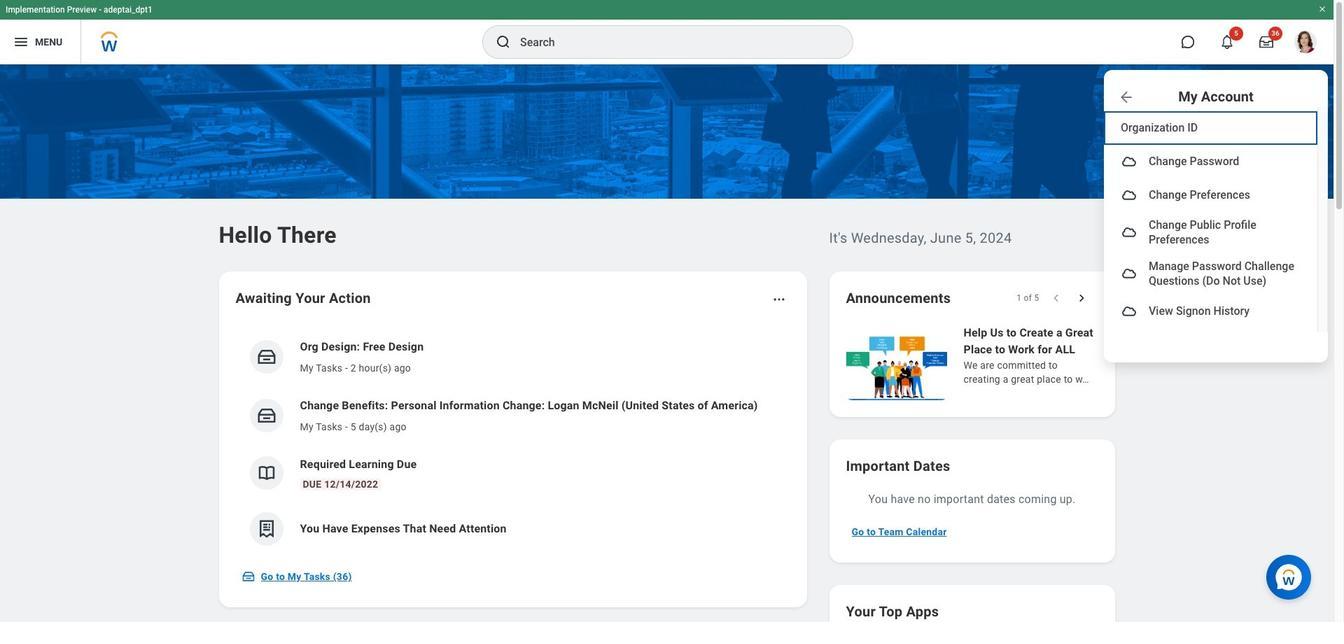 Task type: vqa. For each thing, say whether or not it's contained in the screenshot.
first menu item from the bottom of the page
yes



Task type: locate. For each thing, give the bounding box(es) containing it.
dashboard expenses image
[[256, 519, 277, 540]]

main content
[[0, 64, 1334, 623]]

notifications large image
[[1221, 35, 1235, 49]]

5 avatar image from the top
[[1121, 303, 1138, 320]]

status
[[1017, 293, 1040, 304]]

1 vertical spatial inbox image
[[256, 405, 277, 426]]

inbox image
[[241, 570, 255, 584]]

4 avatar image from the top
[[1121, 266, 1138, 282]]

close environment banner image
[[1319, 5, 1327, 13]]

menu item
[[1104, 145, 1318, 179], [1104, 179, 1318, 212], [1104, 212, 1318, 253], [1104, 253, 1318, 295], [1104, 295, 1318, 328]]

inbox image
[[256, 347, 277, 368], [256, 405, 277, 426]]

banner
[[0, 0, 1334, 363]]

1 avatar image from the top
[[1121, 153, 1138, 170]]

avatar image for 2nd menu item from the top of the page
[[1121, 187, 1138, 204]]

0 vertical spatial inbox image
[[256, 347, 277, 368]]

menu
[[1104, 107, 1328, 332]]

justify image
[[13, 34, 29, 50]]

list
[[236, 328, 790, 557]]

1 inbox image from the top
[[256, 347, 277, 368]]

logan mcneil image
[[1295, 31, 1317, 53]]

back image
[[1118, 89, 1135, 105]]

search image
[[495, 34, 512, 50]]

avatar image
[[1121, 153, 1138, 170], [1121, 187, 1138, 204], [1121, 224, 1138, 241], [1121, 266, 1138, 282], [1121, 303, 1138, 320]]

2 avatar image from the top
[[1121, 187, 1138, 204]]

book open image
[[256, 463, 277, 484]]

3 avatar image from the top
[[1121, 224, 1138, 241]]

avatar image for 4th menu item from the top of the page
[[1121, 266, 1138, 282]]



Task type: describe. For each thing, give the bounding box(es) containing it.
related actions image
[[772, 293, 786, 307]]

avatar image for fifth menu item from the top of the page
[[1121, 303, 1138, 320]]

1 menu item from the top
[[1104, 145, 1318, 179]]

avatar image for fifth menu item from the bottom
[[1121, 153, 1138, 170]]

5 menu item from the top
[[1104, 295, 1318, 328]]

4 menu item from the top
[[1104, 253, 1318, 295]]

inbox large image
[[1260, 35, 1274, 49]]

avatar image for third menu item from the bottom of the page
[[1121, 224, 1138, 241]]

chevron right small image
[[1075, 291, 1089, 305]]

chevron left small image
[[1049, 291, 1063, 305]]

Search Workday  search field
[[520, 27, 824, 57]]

2 menu item from the top
[[1104, 179, 1318, 212]]

2 inbox image from the top
[[256, 405, 277, 426]]

3 menu item from the top
[[1104, 212, 1318, 253]]



